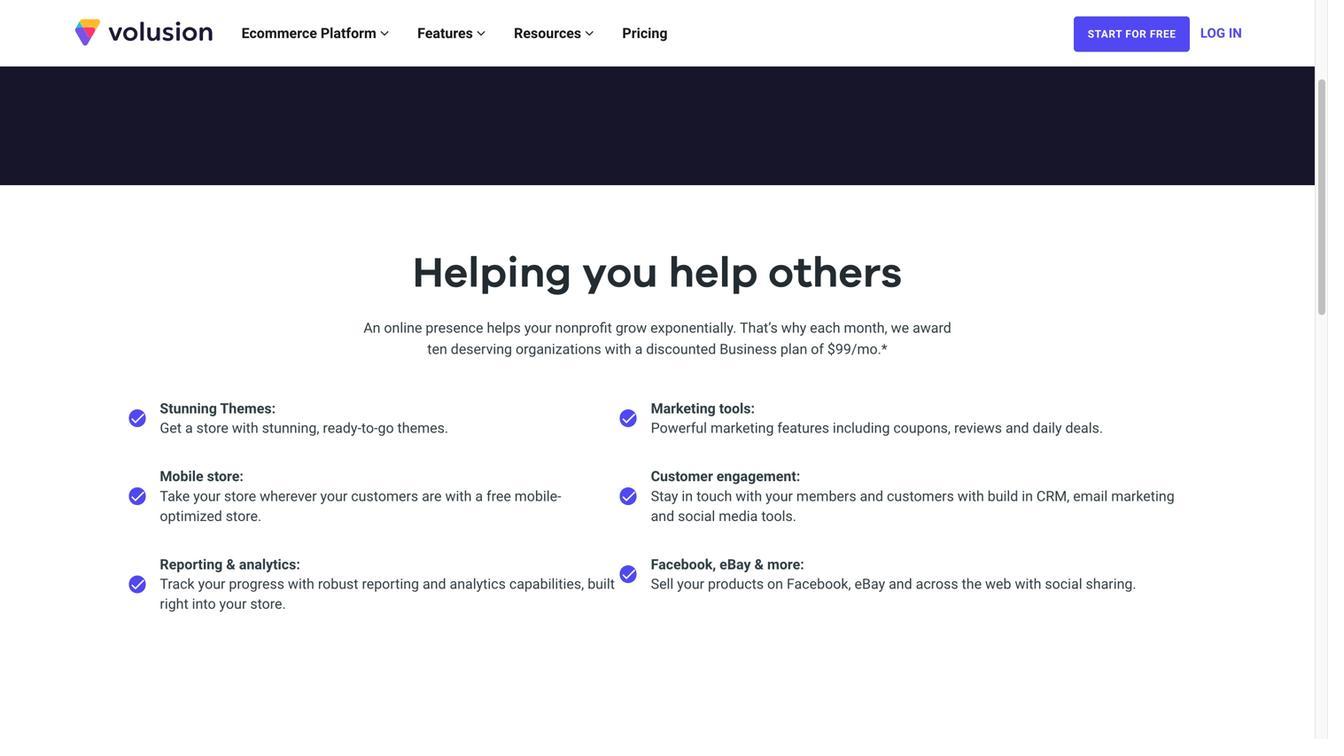 Task type: locate. For each thing, give the bounding box(es) containing it.
with inside reporting & analytics: track your progress with robust reporting and analytics capabilities, built right into your store.
[[288, 576, 315, 593]]

progress
[[229, 576, 285, 593]]

facebook, up sell
[[651, 556, 716, 573]]

your right sell
[[677, 576, 705, 593]]

store down "stunning"
[[196, 420, 229, 437]]

volusion logo image
[[73, 17, 215, 47]]

$99/mo.*
[[828, 341, 888, 357]]

to
[[602, 37, 619, 55]]

in
[[1229, 25, 1243, 41]]

customers left are
[[351, 488, 418, 505]]

done
[[129, 410, 147, 427], [620, 410, 638, 427], [129, 488, 147, 505], [620, 488, 638, 505], [620, 566, 638, 583], [129, 576, 147, 593]]

store.
[[226, 508, 262, 525], [250, 596, 286, 613]]

crm,
[[1037, 488, 1070, 505]]

the
[[962, 576, 982, 593]]

store
[[196, 420, 229, 437], [224, 488, 256, 505]]

award
[[913, 319, 952, 336]]

your
[[525, 319, 552, 336], [193, 488, 221, 505], [320, 488, 348, 505], [766, 488, 793, 505], [198, 576, 226, 593], [677, 576, 705, 593], [219, 596, 247, 613]]

customers inside customer engagement: stay in touch with your members and customers with build in crm, email marketing and social media tools.
[[887, 488, 955, 505]]

1 vertical spatial social
[[1045, 576, 1083, 593]]

1 horizontal spatial customers
[[887, 488, 955, 505]]

in right the build
[[1022, 488, 1034, 505]]

organizations
[[516, 341, 602, 357]]

done left the stay
[[620, 488, 638, 505]]

are
[[422, 488, 442, 505]]

analytics:
[[239, 556, 300, 573]]

& left more:
[[755, 556, 764, 573]]

marketing down tools:
[[711, 420, 774, 437]]

organizations
[[802, 37, 922, 55]]

done left take
[[129, 488, 147, 505]]

and left daily
[[1006, 420, 1030, 437]]

1 horizontal spatial marketing
[[1112, 488, 1175, 505]]

with down 'themes:'
[[232, 420, 259, 437]]

take
[[160, 488, 190, 505]]

done left get
[[129, 410, 147, 427]]

your inside facebook, ebay & more: sell your products on facebook, ebay and across the web with social sharing.
[[677, 576, 705, 593]]

angle down image left to
[[585, 26, 594, 40]]

customers down coupons,
[[887, 488, 955, 505]]

marketing tools: powerful marketing features including coupons, reviews and daily deals.
[[651, 400, 1104, 437]]

1 horizontal spatial social
[[1045, 576, 1083, 593]]

month,
[[844, 319, 888, 336]]

store. down store:
[[226, 508, 262, 525]]

2 customers from the left
[[887, 488, 955, 505]]

1 customers from the left
[[351, 488, 418, 505]]

right
[[160, 596, 189, 613]]

ebay up products on the bottom of the page
[[720, 556, 751, 573]]

your up organizations
[[525, 319, 552, 336]]

log
[[1201, 25, 1226, 41]]

wherever
[[260, 488, 317, 505]]

2 angle down image from the left
[[477, 26, 486, 40]]

0 vertical spatial marketing
[[711, 420, 774, 437]]

and inside 'marketing tools: powerful marketing features including coupons, reviews and daily deals.'
[[1006, 420, 1030, 437]]

angle down image right platform
[[380, 26, 389, 40]]

store down store:
[[224, 488, 256, 505]]

help
[[669, 253, 758, 296]]

0 vertical spatial a
[[635, 341, 643, 357]]

store:
[[207, 468, 244, 485]]

a left free
[[475, 488, 483, 505]]

presence
[[426, 319, 484, 336]]

start
[[1088, 28, 1123, 40]]

each
[[810, 319, 841, 336]]

ecommerce platform
[[242, 25, 380, 42]]

with right web
[[1015, 576, 1042, 593]]

done for stay in touch with your members and customers with build in crm, email marketing and social media tools.
[[620, 488, 638, 505]]

0 vertical spatial facebook,
[[651, 556, 716, 573]]

mobile store: take your store wherever your customers are with a free mobile- optimized store.
[[160, 468, 562, 525]]

0 vertical spatial store
[[196, 420, 229, 437]]

& up the progress
[[226, 556, 236, 573]]

social inside customer engagement: stay in touch with your members and customers with build in crm, email marketing and social media tools.
[[678, 508, 716, 525]]

angle down image right providing on the left
[[477, 26, 486, 40]]

ebay left across
[[855, 576, 886, 593]]

store. down the progress
[[250, 596, 286, 613]]

1 vertical spatial store
[[224, 488, 256, 505]]

1 horizontal spatial in
[[1022, 488, 1034, 505]]

social
[[678, 508, 716, 525], [1045, 576, 1083, 593]]

and left across
[[889, 576, 913, 593]]

marketing right email
[[1112, 488, 1175, 505]]

1 & from the left
[[226, 556, 236, 573]]

tools.
[[762, 508, 797, 525]]

deserving
[[624, 37, 711, 55]]

done right built
[[620, 566, 638, 583]]

facebook,
[[651, 556, 716, 573], [787, 576, 851, 593]]

done left "track"
[[129, 576, 147, 593]]

angle down image for ecommerce platform
[[380, 26, 389, 40]]

1 vertical spatial a
[[185, 420, 193, 437]]

platform
[[321, 25, 377, 42]]

store inside mobile store: take your store wherever your customers are with a free mobile- optimized store.
[[224, 488, 256, 505]]

0 vertical spatial store.
[[226, 508, 262, 525]]

with
[[605, 341, 632, 357], [232, 420, 259, 437], [445, 488, 472, 505], [736, 488, 762, 505], [958, 488, 985, 505], [288, 576, 315, 593], [1015, 576, 1042, 593]]

log in
[[1201, 25, 1243, 41]]

pricing
[[623, 25, 668, 42]]

1 horizontal spatial a
[[475, 488, 483, 505]]

and left analytics
[[423, 576, 446, 593]]

1 horizontal spatial ebay
[[855, 576, 886, 593]]

stunning themes: get a store with stunning, ready-to-go themes.
[[160, 400, 449, 437]]

free
[[487, 488, 511, 505]]

features link
[[403, 7, 500, 60]]

angle down image inside ecommerce platform link
[[380, 26, 389, 40]]

done left powerful
[[620, 410, 638, 427]]

plan
[[781, 341, 808, 357]]

2 vertical spatial a
[[475, 488, 483, 505]]

0 horizontal spatial a
[[185, 420, 193, 437]]

and
[[1006, 420, 1030, 437], [860, 488, 884, 505], [651, 508, 675, 525], [423, 576, 446, 593], [889, 576, 913, 593]]

your inside customer engagement: stay in touch with your members and customers with build in crm, email marketing and social media tools.
[[766, 488, 793, 505]]

and down the stay
[[651, 508, 675, 525]]

done for get a store with stunning, ready-to-go themes.
[[129, 410, 147, 427]]

marketing
[[651, 400, 716, 417]]

others
[[769, 253, 903, 296]]

marketing inside customer engagement: stay in touch with your members and customers with build in crm, email marketing and social media tools.
[[1112, 488, 1175, 505]]

email
[[1074, 488, 1108, 505]]

web
[[986, 576, 1012, 593]]

with right are
[[445, 488, 472, 505]]

1 vertical spatial store.
[[250, 596, 286, 613]]

ten
[[428, 341, 447, 357]]

store inside stunning themes: get a store with stunning, ready-to-go themes.
[[196, 420, 229, 437]]

1 angle down image from the left
[[380, 26, 389, 40]]

3 angle down image from the left
[[585, 26, 594, 40]]

0 horizontal spatial marketing
[[711, 420, 774, 437]]

done for take your store wherever your customers are with a free mobile- optimized store.
[[129, 488, 147, 505]]

get
[[160, 420, 182, 437]]

ebay
[[720, 556, 751, 573], [855, 576, 886, 593]]

on
[[768, 576, 784, 593]]

social inside facebook, ebay & more: sell your products on facebook, ebay and across the web with social sharing.
[[1045, 576, 1083, 593]]

a right get
[[185, 420, 193, 437]]

angle down image inside features link
[[477, 26, 486, 40]]

social left the sharing.
[[1045, 576, 1083, 593]]

sharing.
[[1086, 576, 1137, 593]]

a down grow
[[635, 341, 643, 357]]

1 vertical spatial marketing
[[1112, 488, 1175, 505]]

start for free
[[1088, 28, 1177, 40]]

your up tools.
[[766, 488, 793, 505]]

1 horizontal spatial &
[[755, 556, 764, 573]]

angle down image
[[380, 26, 389, 40], [477, 26, 486, 40], [585, 26, 594, 40]]

0 horizontal spatial social
[[678, 508, 716, 525]]

store. inside reporting & analytics: track your progress with robust reporting and analytics capabilities, built right into your store.
[[250, 596, 286, 613]]

1 vertical spatial ebay
[[855, 576, 886, 593]]

with left robust
[[288, 576, 315, 593]]

customers
[[351, 488, 418, 505], [887, 488, 955, 505]]

facebook, down more:
[[787, 576, 851, 593]]

2 & from the left
[[755, 556, 764, 573]]

with down grow
[[605, 341, 632, 357]]

0 horizontal spatial customers
[[351, 488, 418, 505]]

2 horizontal spatial angle down image
[[585, 26, 594, 40]]

your inside an online presence helps your nonprofit grow exponentially. that's why each month, we award ten deserving organizations with a discounted business plan of $99/mo.*
[[525, 319, 552, 336]]

0 horizontal spatial &
[[226, 556, 236, 573]]

a inside mobile store: take your store wherever your customers are with a free mobile- optimized store.
[[475, 488, 483, 505]]

0 horizontal spatial in
[[682, 488, 693, 505]]

0 vertical spatial social
[[678, 508, 716, 525]]

built
[[588, 576, 615, 593]]

1 horizontal spatial facebook,
[[787, 576, 851, 593]]

daily
[[1033, 420, 1062, 437]]

engagement:
[[717, 468, 801, 485]]

grow
[[616, 319, 647, 336]]

with inside facebook, ebay & more: sell your products on facebook, ebay and across the web with social sharing.
[[1015, 576, 1042, 593]]

0 horizontal spatial angle down image
[[380, 26, 389, 40]]

0 horizontal spatial ebay
[[720, 556, 751, 573]]

in down customer
[[682, 488, 693, 505]]

providing online stores to deserving nonprofit organizations
[[394, 37, 922, 55]]

1 horizontal spatial angle down image
[[477, 26, 486, 40]]

marketing
[[711, 420, 774, 437], [1112, 488, 1175, 505]]

in
[[682, 488, 693, 505], [1022, 488, 1034, 505]]

reviews
[[955, 420, 1003, 437]]

mobile-
[[515, 488, 562, 505]]

angle down image inside resources link
[[585, 26, 594, 40]]

and inside facebook, ebay & more: sell your products on facebook, ebay and across the web with social sharing.
[[889, 576, 913, 593]]

2 horizontal spatial a
[[635, 341, 643, 357]]

social down touch
[[678, 508, 716, 525]]



Task type: describe. For each thing, give the bounding box(es) containing it.
online
[[384, 319, 422, 336]]

store for themes:
[[196, 420, 229, 437]]

powerful
[[651, 420, 707, 437]]

media
[[719, 508, 758, 525]]

mobile
[[160, 468, 204, 485]]

robust
[[318, 576, 359, 593]]

with left the build
[[958, 488, 985, 505]]

track
[[160, 576, 195, 593]]

themes.
[[398, 420, 449, 437]]

providing
[[394, 37, 476, 55]]

helping
[[413, 253, 572, 296]]

angle down image for resources
[[585, 26, 594, 40]]

stores
[[542, 37, 597, 55]]

deals.
[[1066, 420, 1104, 437]]

coupons,
[[894, 420, 951, 437]]

marketing inside 'marketing tools: powerful marketing features including coupons, reviews and daily deals.'
[[711, 420, 774, 437]]

your right wherever
[[320, 488, 348, 505]]

themes:
[[220, 400, 276, 417]]

discounted
[[646, 341, 716, 357]]

stunning
[[160, 400, 217, 417]]

ecommerce platform link
[[227, 7, 403, 60]]

touch
[[697, 488, 732, 505]]

resources link
[[500, 7, 608, 60]]

2 in from the left
[[1022, 488, 1034, 505]]

done for sell your products on facebook, ebay and across the web with social sharing.
[[620, 566, 638, 583]]

stunning,
[[262, 420, 320, 437]]

start for free link
[[1074, 16, 1191, 52]]

store for store:
[[224, 488, 256, 505]]

& inside reporting & analytics: track your progress with robust reporting and analytics capabilities, built right into your store.
[[226, 556, 236, 573]]

online
[[481, 37, 538, 55]]

reporting
[[160, 556, 223, 573]]

your up into
[[198, 576, 226, 593]]

across
[[916, 576, 959, 593]]

with down engagement: in the bottom right of the page
[[736, 488, 762, 505]]

0 horizontal spatial facebook,
[[651, 556, 716, 573]]

we
[[891, 319, 910, 336]]

business
[[720, 341, 777, 357]]

0 vertical spatial ebay
[[720, 556, 751, 573]]

an
[[364, 319, 381, 336]]

optimized
[[160, 508, 222, 525]]

analytics
[[450, 576, 506, 593]]

ecommerce
[[242, 25, 317, 42]]

you
[[583, 253, 659, 296]]

customers inside mobile store: take your store wherever your customers are with a free mobile- optimized store.
[[351, 488, 418, 505]]

nonprofit
[[555, 319, 612, 336]]

for
[[1126, 28, 1147, 40]]

reporting
[[362, 576, 419, 593]]

angle down image for features
[[477, 26, 486, 40]]

to-
[[362, 420, 378, 437]]

helping you help others
[[413, 253, 903, 296]]

go
[[378, 420, 394, 437]]

& inside facebook, ebay & more: sell your products on facebook, ebay and across the web with social sharing.
[[755, 556, 764, 573]]

helps
[[487, 319, 521, 336]]

customer
[[651, 468, 713, 485]]

your right into
[[219, 596, 247, 613]]

members
[[797, 488, 857, 505]]

resources
[[514, 25, 585, 42]]

pricing link
[[608, 7, 682, 60]]

products
[[708, 576, 764, 593]]

deserving
[[451, 341, 512, 357]]

that's
[[740, 319, 778, 336]]

a inside an online presence helps your nonprofit grow exponentially. that's why each month, we award ten deserving organizations with a discounted business plan of $99/mo.*
[[635, 341, 643, 357]]

done for powerful marketing features including coupons, reviews and daily deals.
[[620, 410, 638, 427]]

why
[[782, 319, 807, 336]]

sell
[[651, 576, 674, 593]]

features
[[418, 25, 477, 42]]

features
[[778, 420, 830, 437]]

1 in from the left
[[682, 488, 693, 505]]

done for track your progress with robust reporting and analytics capabilities, built right into your store.
[[129, 576, 147, 593]]

log in link
[[1201, 7, 1243, 60]]

of
[[811, 341, 824, 357]]

and inside reporting & analytics: track your progress with robust reporting and analytics capabilities, built right into your store.
[[423, 576, 446, 593]]

a inside stunning themes: get a store with stunning, ready-to-go themes.
[[185, 420, 193, 437]]

tools:
[[720, 400, 755, 417]]

capabilities,
[[510, 576, 584, 593]]

facebook, ebay & more: sell your products on facebook, ebay and across the web with social sharing.
[[651, 556, 1137, 593]]

stay
[[651, 488, 679, 505]]

into
[[192, 596, 216, 613]]

with inside stunning themes: get a store with stunning, ready-to-go themes.
[[232, 420, 259, 437]]

more:
[[768, 556, 805, 573]]

exponentially.
[[651, 319, 737, 336]]

with inside mobile store: take your store wherever your customers are with a free mobile- optimized store.
[[445, 488, 472, 505]]

reporting & analytics: track your progress with robust reporting and analytics capabilities, built right into your store.
[[160, 556, 615, 613]]

free
[[1150, 28, 1177, 40]]

nonprofit
[[715, 37, 798, 55]]

ready-
[[323, 420, 362, 437]]

including
[[833, 420, 890, 437]]

an online presence helps your nonprofit grow exponentially. that's why each month, we award ten deserving organizations with a discounted business plan of $99/mo.*
[[364, 319, 952, 357]]

1 vertical spatial facebook,
[[787, 576, 851, 593]]

and right members
[[860, 488, 884, 505]]

your up optimized
[[193, 488, 221, 505]]

with inside an online presence helps your nonprofit grow exponentially. that's why each month, we award ten deserving organizations with a discounted business plan of $99/mo.*
[[605, 341, 632, 357]]

store. inside mobile store: take your store wherever your customers are with a free mobile- optimized store.
[[226, 508, 262, 525]]



Task type: vqa. For each thing, say whether or not it's contained in the screenshot.


